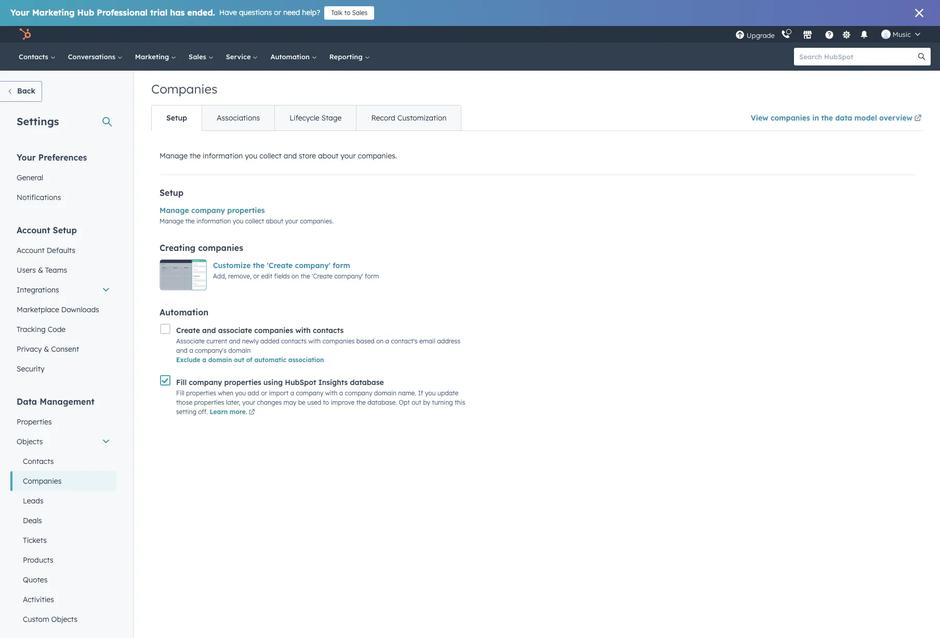 Task type: locate. For each thing, give the bounding box(es) containing it.
contacts up the companies link
[[23, 457, 54, 467]]

1 vertical spatial contacts link
[[10, 452, 117, 472]]

properties inside manage company properties manage the information you collect about your companies.
[[227, 206, 265, 215]]

'create right fields
[[312, 273, 333, 280]]

1 vertical spatial collect
[[245, 217, 264, 225]]

0 horizontal spatial out
[[234, 356, 244, 364]]

marketing down trial
[[135, 53, 171, 61]]

using
[[264, 378, 283, 387]]

domain up of in the left bottom of the page
[[228, 347, 251, 355]]

1 account from the top
[[17, 225, 50, 236]]

1 horizontal spatial 'create
[[312, 273, 333, 280]]

1 vertical spatial your
[[17, 152, 36, 163]]

companies left based
[[323, 338, 355, 346]]

'create
[[267, 261, 293, 270], [312, 273, 333, 280]]

or inside fill properties when you add or import a company with a company domain name. if you update those properties later, your changes may be used to improve the database. opt out by turning this setting off.
[[261, 389, 267, 397]]

link opens in a new window image inside view companies in the data model overview link
[[915, 113, 922, 125]]

record
[[372, 113, 396, 123]]

2 horizontal spatial or
[[274, 8, 281, 17]]

1 vertical spatial account
[[17, 246, 45, 255]]

0 vertical spatial account
[[17, 225, 50, 236]]

talk to sales button
[[325, 6, 375, 20]]

about inside manage company properties manage the information you collect about your companies.
[[266, 217, 284, 225]]

contacts down hubspot link
[[19, 53, 50, 61]]

or left need
[[274, 8, 281, 17]]

associations link
[[202, 106, 275, 131]]

companies up added
[[254, 326, 293, 336]]

a up may
[[291, 389, 294, 397]]

1 vertical spatial manage
[[160, 206, 189, 215]]

0 horizontal spatial about
[[266, 217, 284, 225]]

newly
[[242, 338, 259, 346]]

you up later,
[[235, 389, 246, 397]]

exclude
[[176, 356, 201, 364]]

0 vertical spatial about
[[318, 151, 339, 161]]

objects down properties
[[17, 437, 43, 447]]

the inside view companies in the data model overview link
[[822, 113, 834, 123]]

calling icon button
[[777, 28, 795, 41]]

to
[[345, 9, 351, 17], [323, 399, 329, 407]]

0 vertical spatial 'create
[[267, 261, 293, 270]]

to right used
[[323, 399, 329, 407]]

notifications image
[[860, 31, 870, 40]]

0 horizontal spatial company'
[[295, 261, 331, 270]]

0 vertical spatial manage
[[160, 151, 188, 161]]

your for your preferences
[[17, 152, 36, 163]]

or left "edit"
[[253, 273, 260, 280]]

objects button
[[10, 432, 117, 452]]

domain up database.
[[374, 389, 397, 397]]

menu
[[735, 26, 928, 43]]

store
[[299, 151, 316, 161]]

2 vertical spatial manage
[[160, 217, 184, 225]]

Search HubSpot search field
[[795, 48, 922, 66]]

2 vertical spatial your
[[242, 399, 255, 407]]

0 vertical spatial &
[[38, 266, 43, 275]]

a down associate
[[189, 347, 193, 355]]

notifications link
[[10, 188, 117, 208]]

associate
[[218, 326, 252, 336]]

a down company's
[[202, 356, 207, 364]]

setup inside setup link
[[166, 113, 187, 123]]

fill company properties using hubspot insights database
[[176, 378, 384, 387]]

0 vertical spatial contacts link
[[12, 43, 62, 71]]

hubspot image
[[19, 28, 31, 41]]

0 vertical spatial your
[[341, 151, 356, 161]]

later,
[[226, 399, 241, 407]]

sales right talk
[[352, 9, 368, 17]]

1 horizontal spatial contacts
[[313, 326, 344, 336]]

link opens in a new window image
[[915, 113, 922, 125], [249, 408, 255, 417], [249, 410, 255, 416]]

marketing left hub
[[32, 7, 75, 18]]

automation down need
[[271, 53, 312, 61]]

contacts inside data management element
[[23, 457, 54, 467]]

view companies in the data model overview
[[751, 113, 913, 123]]

0 vertical spatial marketing
[[32, 7, 75, 18]]

and down associate
[[229, 338, 241, 346]]

your down add
[[242, 399, 255, 407]]

contacts link down properties link
[[10, 452, 117, 472]]

contacts
[[313, 326, 344, 336], [281, 338, 307, 346]]

0 vertical spatial your
[[10, 7, 30, 18]]

on right fields
[[292, 273, 299, 280]]

2 account from the top
[[17, 246, 45, 255]]

1 vertical spatial or
[[253, 273, 260, 280]]

fill properties when you add or import a company with a company domain name. if you update those properties later, your changes may be used to improve the database. opt out by turning this setting off.
[[176, 389, 466, 416]]

2 vertical spatial setup
[[53, 225, 77, 236]]

users & teams link
[[10, 261, 117, 280]]

your
[[10, 7, 30, 18], [17, 152, 36, 163]]

1 vertical spatial automation
[[160, 307, 209, 318]]

record customization link
[[357, 106, 462, 131]]

your right store
[[341, 151, 356, 161]]

1 horizontal spatial on
[[377, 338, 384, 346]]

1 vertical spatial information
[[197, 217, 231, 225]]

greg robinson image
[[882, 30, 891, 39]]

about up customize the 'create company' form link
[[266, 217, 284, 225]]

& right privacy
[[44, 345, 49, 354]]

& for users
[[38, 266, 43, 275]]

1 vertical spatial to
[[323, 399, 329, 407]]

and up 'current'
[[202, 326, 216, 336]]

your up customize the 'create company' form link
[[285, 217, 298, 225]]

0 horizontal spatial to
[[323, 399, 329, 407]]

account up account defaults
[[17, 225, 50, 236]]

manage
[[160, 151, 188, 161], [160, 206, 189, 215], [160, 217, 184, 225]]

may
[[284, 399, 297, 407]]

0 vertical spatial or
[[274, 8, 281, 17]]

0 vertical spatial objects
[[17, 437, 43, 447]]

0 vertical spatial domain
[[228, 347, 251, 355]]

search image
[[919, 53, 926, 60]]

settings image
[[843, 30, 852, 40]]

account setup element
[[10, 225, 117, 379]]

upgrade image
[[736, 30, 745, 40]]

or
[[274, 8, 281, 17], [253, 273, 260, 280], [261, 389, 267, 397]]

2 vertical spatial or
[[261, 389, 267, 397]]

company up used
[[296, 389, 324, 397]]

1 vertical spatial on
[[377, 338, 384, 346]]

0 horizontal spatial marketing
[[32, 7, 75, 18]]

0 vertical spatial to
[[345, 9, 351, 17]]

1 vertical spatial contacts
[[281, 338, 307, 346]]

changes
[[257, 399, 282, 407]]

1 vertical spatial marketing
[[135, 53, 171, 61]]

out left the by on the bottom left
[[412, 399, 422, 407]]

1 vertical spatial your
[[285, 217, 298, 225]]

2 fill from the top
[[176, 389, 184, 397]]

or right add
[[261, 389, 267, 397]]

quotes link
[[10, 571, 117, 590]]

contacts link for marketing link
[[12, 43, 62, 71]]

1 horizontal spatial marketing
[[135, 53, 171, 61]]

companies inside data management element
[[23, 477, 62, 486]]

update
[[438, 389, 459, 397]]

fill for fill company properties using hubspot insights database
[[176, 378, 187, 387]]

out left of in the left bottom of the page
[[234, 356, 244, 364]]

2 vertical spatial domain
[[374, 389, 397, 397]]

0 horizontal spatial automation
[[160, 307, 209, 318]]

company's
[[195, 347, 227, 355]]

1 horizontal spatial sales
[[352, 9, 368, 17]]

the down "manage company properties" link
[[186, 217, 195, 225]]

0 horizontal spatial objects
[[17, 437, 43, 447]]

automation
[[271, 53, 312, 61], [160, 307, 209, 318]]

contacts link for leads 'link'
[[10, 452, 117, 472]]

0 vertical spatial automation
[[271, 53, 312, 61]]

company
[[191, 206, 225, 215], [189, 378, 222, 387], [296, 389, 324, 397], [345, 389, 373, 397]]

0 horizontal spatial 'create
[[267, 261, 293, 270]]

1 vertical spatial companies
[[23, 477, 62, 486]]

0 vertical spatial on
[[292, 273, 299, 280]]

on
[[292, 273, 299, 280], [377, 338, 384, 346]]

0 horizontal spatial companies.
[[300, 217, 334, 225]]

the right in in the top right of the page
[[822, 113, 834, 123]]

0 vertical spatial companies
[[151, 81, 218, 97]]

in
[[813, 113, 820, 123]]

added
[[261, 338, 280, 346]]

the right improve
[[357, 399, 366, 407]]

1 vertical spatial company'
[[335, 273, 363, 280]]

questions
[[239, 8, 272, 17]]

properties link
[[10, 412, 117, 432]]

music button
[[876, 26, 927, 43]]

information
[[203, 151, 243, 161], [197, 217, 231, 225]]

0 horizontal spatial your
[[242, 399, 255, 407]]

1 vertical spatial companies.
[[300, 217, 334, 225]]

sales inside button
[[352, 9, 368, 17]]

0 horizontal spatial or
[[253, 273, 260, 280]]

1 vertical spatial about
[[266, 217, 284, 225]]

contacts link down hubspot link
[[12, 43, 62, 71]]

1 manage from the top
[[160, 151, 188, 161]]

1 vertical spatial &
[[44, 345, 49, 354]]

1 horizontal spatial out
[[412, 399, 422, 407]]

1 vertical spatial 'create
[[312, 273, 333, 280]]

about right store
[[318, 151, 339, 161]]

add
[[248, 389, 259, 397]]

2 manage from the top
[[160, 206, 189, 215]]

notifications button
[[856, 26, 874, 43]]

associate
[[176, 338, 205, 346]]

companies.
[[358, 151, 397, 161], [300, 217, 334, 225]]

a up improve
[[340, 389, 343, 397]]

users & teams
[[17, 266, 67, 275]]

you down "manage company properties" link
[[233, 217, 244, 225]]

1 vertical spatial contacts
[[23, 457, 54, 467]]

automation up create
[[160, 307, 209, 318]]

1 vertical spatial sales
[[189, 53, 208, 61]]

contacts link
[[12, 43, 62, 71], [10, 452, 117, 472]]

help?
[[302, 8, 320, 17]]

company up creating companies
[[191, 206, 225, 215]]

1 horizontal spatial company'
[[335, 273, 363, 280]]

information down "manage company properties" link
[[197, 217, 231, 225]]

navigation
[[151, 105, 462, 131]]

creating
[[160, 243, 196, 253]]

database
[[350, 378, 384, 387]]

0 vertical spatial collect
[[260, 151, 282, 161]]

and up exclude
[[176, 347, 188, 355]]

domain down company's
[[208, 356, 232, 364]]

fill for fill properties when you add or import a company with a company domain name. if you update those properties later, your changes may be used to improve the database. opt out by turning this setting off.
[[176, 389, 184, 397]]

1 horizontal spatial companies.
[[358, 151, 397, 161]]

1 vertical spatial with
[[309, 338, 321, 346]]

tracking
[[17, 325, 46, 334]]

deals link
[[10, 511, 117, 531]]

1 horizontal spatial to
[[345, 9, 351, 17]]

2 vertical spatial with
[[325, 389, 338, 397]]

0 vertical spatial companies.
[[358, 151, 397, 161]]

form
[[333, 261, 350, 270], [365, 273, 379, 280]]

marketplaces button
[[797, 26, 819, 43]]

fill inside fill properties when you add or import a company with a company domain name. if you update those properties later, your changes may be used to improve the database. opt out by turning this setting off.
[[176, 389, 184, 397]]

lifecycle stage
[[290, 113, 342, 123]]

a left contact's
[[386, 338, 390, 346]]

1 vertical spatial form
[[365, 273, 379, 280]]

reporting
[[330, 53, 365, 61]]

1 horizontal spatial automation
[[271, 53, 312, 61]]

your up general
[[17, 152, 36, 163]]

sales left service
[[189, 53, 208, 61]]

0 vertical spatial out
[[234, 356, 244, 364]]

collect left store
[[260, 151, 282, 161]]

domain
[[228, 347, 251, 355], [208, 356, 232, 364], [374, 389, 397, 397]]

objects
[[17, 437, 43, 447], [51, 615, 77, 625]]

information inside manage company properties manage the information you collect about your companies.
[[197, 217, 231, 225]]

your up hubspot image
[[10, 7, 30, 18]]

conversations link
[[62, 43, 129, 71]]

products
[[23, 556, 53, 565]]

0 horizontal spatial companies
[[23, 477, 62, 486]]

0 vertical spatial contacts
[[313, 326, 344, 336]]

'create up fields
[[267, 261, 293, 270]]

companies. inside manage company properties manage the information you collect about your companies.
[[300, 217, 334, 225]]

code
[[48, 325, 66, 334]]

creating companies
[[160, 243, 243, 253]]

customize the 'create company' form link
[[213, 261, 350, 270]]

your
[[341, 151, 356, 161], [285, 217, 298, 225], [242, 399, 255, 407]]

settings link
[[841, 29, 854, 40]]

information down associations link
[[203, 151, 243, 161]]

companies
[[771, 113, 811, 123], [198, 243, 243, 253], [254, 326, 293, 336], [323, 338, 355, 346]]

security link
[[10, 359, 117, 379]]

0 vertical spatial company'
[[295, 261, 331, 270]]

1 horizontal spatial your
[[285, 217, 298, 225]]

the inside fill properties when you add or import a company with a company domain name. if you update those properties later, your changes may be used to improve the database. opt out by turning this setting off.
[[357, 399, 366, 407]]

out
[[234, 356, 244, 364], [412, 399, 422, 407]]

objects down activities "link"
[[51, 615, 77, 625]]

1 horizontal spatial or
[[261, 389, 267, 397]]

calling icon image
[[782, 30, 791, 40]]

1 horizontal spatial &
[[44, 345, 49, 354]]

data
[[17, 397, 37, 407]]

1 horizontal spatial objects
[[51, 615, 77, 625]]

collect down "manage company properties" link
[[245, 217, 264, 225]]

fields
[[274, 273, 290, 280]]

0 horizontal spatial on
[[292, 273, 299, 280]]

1 vertical spatial fill
[[176, 389, 184, 397]]

security
[[17, 365, 45, 374]]

0 horizontal spatial form
[[333, 261, 350, 270]]

account for account defaults
[[17, 246, 45, 255]]

1 vertical spatial domain
[[208, 356, 232, 364]]

companies up leads
[[23, 477, 62, 486]]

1 vertical spatial out
[[412, 399, 422, 407]]

help image
[[825, 31, 835, 40]]

leads
[[23, 497, 43, 506]]

companies left in in the top right of the page
[[771, 113, 811, 123]]

general link
[[10, 168, 117, 188]]

privacy & consent link
[[10, 340, 117, 359]]

& right users
[[38, 266, 43, 275]]

0 horizontal spatial contacts
[[281, 338, 307, 346]]

0 vertical spatial fill
[[176, 378, 187, 387]]

0 vertical spatial sales
[[352, 9, 368, 17]]

0 vertical spatial form
[[333, 261, 350, 270]]

on right based
[[377, 338, 384, 346]]

company'
[[295, 261, 331, 270], [335, 273, 363, 280]]

with inside fill properties when you add or import a company with a company domain name. if you update those properties later, your changes may be used to improve the database. opt out by turning this setting off.
[[325, 389, 338, 397]]

to right talk
[[345, 9, 351, 17]]

the right fields
[[301, 273, 310, 280]]

contacts
[[19, 53, 50, 61], [23, 457, 54, 467]]

1 fill from the top
[[176, 378, 187, 387]]

0 vertical spatial setup
[[166, 113, 187, 123]]

has
[[170, 7, 185, 18]]

name.
[[399, 389, 417, 397]]

account up users
[[17, 246, 45, 255]]

0 horizontal spatial &
[[38, 266, 43, 275]]

companies up setup link
[[151, 81, 218, 97]]



Task type: describe. For each thing, give the bounding box(es) containing it.
manage for manage the information you collect and store about your companies.
[[160, 151, 188, 161]]

the inside manage company properties manage the information you collect about your companies.
[[186, 217, 195, 225]]

learn more.
[[210, 408, 247, 416]]

0 vertical spatial contacts
[[19, 53, 50, 61]]

customize the 'create company' form add, remove, or edit fields on the 'create company' form
[[213, 261, 379, 280]]

1 horizontal spatial about
[[318, 151, 339, 161]]

edit
[[261, 273, 273, 280]]

on inside create and associate companies with contacts associate current and newly added contacts with companies based on a contact's email address and a company's domain exclude a domain out of automatic association
[[377, 338, 384, 346]]

manage the information you collect and store about your companies.
[[160, 151, 397, 161]]

tickets link
[[10, 531, 117, 551]]

current
[[207, 338, 227, 346]]

help button
[[821, 26, 839, 43]]

or inside customize the 'create company' form add, remove, or edit fields on the 'create company' form
[[253, 273, 260, 280]]

you inside manage company properties manage the information you collect about your companies.
[[233, 217, 244, 225]]

management
[[40, 397, 95, 407]]

account defaults link
[[10, 241, 117, 261]]

the down setup link
[[190, 151, 201, 161]]

hub
[[77, 7, 94, 18]]

marketplaces image
[[803, 31, 813, 40]]

and left store
[[284, 151, 297, 161]]

off.
[[198, 408, 208, 416]]

based
[[357, 338, 375, 346]]

your for your marketing hub professional trial has ended. have questions or need help?
[[10, 7, 30, 18]]

lifecycle
[[290, 113, 320, 123]]

setup link
[[152, 106, 202, 131]]

to inside button
[[345, 9, 351, 17]]

companies up customize
[[198, 243, 243, 253]]

hubspot link
[[12, 28, 39, 41]]

opt
[[399, 399, 410, 407]]

link opens in a new window image for learn more.
[[249, 408, 255, 417]]

1 horizontal spatial companies
[[151, 81, 218, 97]]

setting
[[176, 408, 197, 416]]

data management element
[[10, 396, 117, 639]]

back link
[[0, 81, 42, 102]]

account setup
[[17, 225, 77, 236]]

remove,
[[228, 273, 252, 280]]

custom objects link
[[10, 610, 117, 630]]

link opens in a new window image inside learn more. link
[[249, 410, 255, 416]]

setup inside account setup element
[[53, 225, 77, 236]]

settings
[[17, 115, 59, 128]]

associations
[[217, 113, 260, 123]]

service
[[226, 53, 253, 61]]

on inside customize the 'create company' form add, remove, or edit fields on the 'create company' form
[[292, 273, 299, 280]]

link opens in a new window image for view companies in the data model overview
[[915, 113, 922, 125]]

quotes
[[23, 576, 48, 585]]

have
[[219, 8, 237, 17]]

tickets
[[23, 536, 47, 546]]

tracking code link
[[10, 320, 117, 340]]

customize
[[213, 261, 251, 270]]

out inside create and associate companies with contacts associate current and newly added contacts with companies based on a contact's email address and a company's domain exclude a domain out of automatic association
[[234, 356, 244, 364]]

to inside fill properties when you add or import a company with a company domain name. if you update those properties later, your changes may be used to improve the database. opt out by turning this setting off.
[[323, 399, 329, 407]]

learn more. link
[[210, 408, 257, 417]]

custom
[[23, 615, 49, 625]]

0 vertical spatial with
[[296, 326, 311, 336]]

talk to sales
[[331, 9, 368, 17]]

defaults
[[47, 246, 75, 255]]

1 horizontal spatial form
[[365, 273, 379, 280]]

create and associate companies with contacts associate current and newly added contacts with companies based on a contact's email address and a company's domain exclude a domain out of automatic association
[[176, 326, 461, 364]]

your inside fill properties when you add or import a company with a company domain name. if you update those properties later, your changes may be used to improve the database. opt out by turning this setting off.
[[242, 399, 255, 407]]

data
[[836, 113, 853, 123]]

notifications
[[17, 193, 61, 202]]

your preferences element
[[10, 152, 117, 208]]

stage
[[322, 113, 342, 123]]

exclude a domain out of automatic association button
[[176, 356, 324, 364]]

learn
[[210, 408, 228, 416]]

you right if
[[425, 389, 436, 397]]

2 horizontal spatial your
[[341, 151, 356, 161]]

the up "edit"
[[253, 261, 265, 270]]

products link
[[10, 551, 117, 571]]

more.
[[230, 408, 247, 416]]

those
[[176, 399, 193, 407]]

0 horizontal spatial sales
[[189, 53, 208, 61]]

this
[[455, 399, 466, 407]]

record customization
[[372, 113, 447, 123]]

link opens in a new window image
[[915, 115, 922, 123]]

marketplace downloads link
[[10, 300, 117, 320]]

3 manage from the top
[[160, 217, 184, 225]]

view
[[751, 113, 769, 123]]

integrations button
[[10, 280, 117, 300]]

your inside manage company properties manage the information you collect about your companies.
[[285, 217, 298, 225]]

or inside 'your marketing hub professional trial has ended. have questions or need help?'
[[274, 8, 281, 17]]

used
[[307, 399, 321, 407]]

your preferences
[[17, 152, 87, 163]]

account for account setup
[[17, 225, 50, 236]]

privacy
[[17, 345, 42, 354]]

upgrade
[[747, 31, 775, 39]]

collect inside manage company properties manage the information you collect about your companies.
[[245, 217, 264, 225]]

menu containing music
[[735, 26, 928, 43]]

activities link
[[10, 590, 117, 610]]

close image
[[916, 9, 924, 17]]

overview
[[880, 113, 913, 123]]

hubspot
[[285, 378, 316, 387]]

contact's
[[391, 338, 418, 346]]

deals
[[23, 516, 42, 526]]

tracking code
[[17, 325, 66, 334]]

data management
[[17, 397, 95, 407]]

lifecycle stage link
[[275, 106, 357, 131]]

turning
[[432, 399, 453, 407]]

you down the associations
[[245, 151, 258, 161]]

ended.
[[187, 7, 215, 18]]

conversations
[[68, 53, 117, 61]]

of
[[246, 356, 253, 364]]

integrations
[[17, 286, 59, 295]]

address
[[438, 338, 461, 346]]

sales link
[[183, 43, 220, 71]]

manage company properties link
[[160, 206, 265, 215]]

account defaults
[[17, 246, 75, 255]]

your marketing hub professional trial has ended. have questions or need help?
[[10, 7, 320, 18]]

teams
[[45, 266, 67, 275]]

manage for manage company properties manage the information you collect about your companies.
[[160, 206, 189, 215]]

company inside manage company properties manage the information you collect about your companies.
[[191, 206, 225, 215]]

reporting link
[[323, 43, 376, 71]]

automatic
[[255, 356, 287, 364]]

& for privacy
[[44, 345, 49, 354]]

0 vertical spatial information
[[203, 151, 243, 161]]

music
[[893, 30, 912, 38]]

database.
[[368, 399, 397, 407]]

1 vertical spatial setup
[[160, 188, 184, 198]]

consent
[[51, 345, 79, 354]]

by
[[423, 399, 431, 407]]

need
[[283, 8, 300, 17]]

domain inside fill properties when you add or import a company with a company domain name. if you update those properties later, your changes may be used to improve the database. opt out by turning this setting off.
[[374, 389, 397, 397]]

leads link
[[10, 491, 117, 511]]

import
[[269, 389, 289, 397]]

when
[[218, 389, 234, 397]]

companies link
[[10, 472, 117, 491]]

objects inside "button"
[[17, 437, 43, 447]]

out inside fill properties when you add or import a company with a company domain name. if you update those properties later, your changes may be used to improve the database. opt out by turning this setting off.
[[412, 399, 422, 407]]

1 vertical spatial objects
[[51, 615, 77, 625]]

customization
[[398, 113, 447, 123]]

navigation containing setup
[[151, 105, 462, 131]]

company down database
[[345, 389, 373, 397]]

company up the when at the left of the page
[[189, 378, 222, 387]]



Task type: vqa. For each thing, say whether or not it's contained in the screenshot.
1st Essential from the bottom
no



